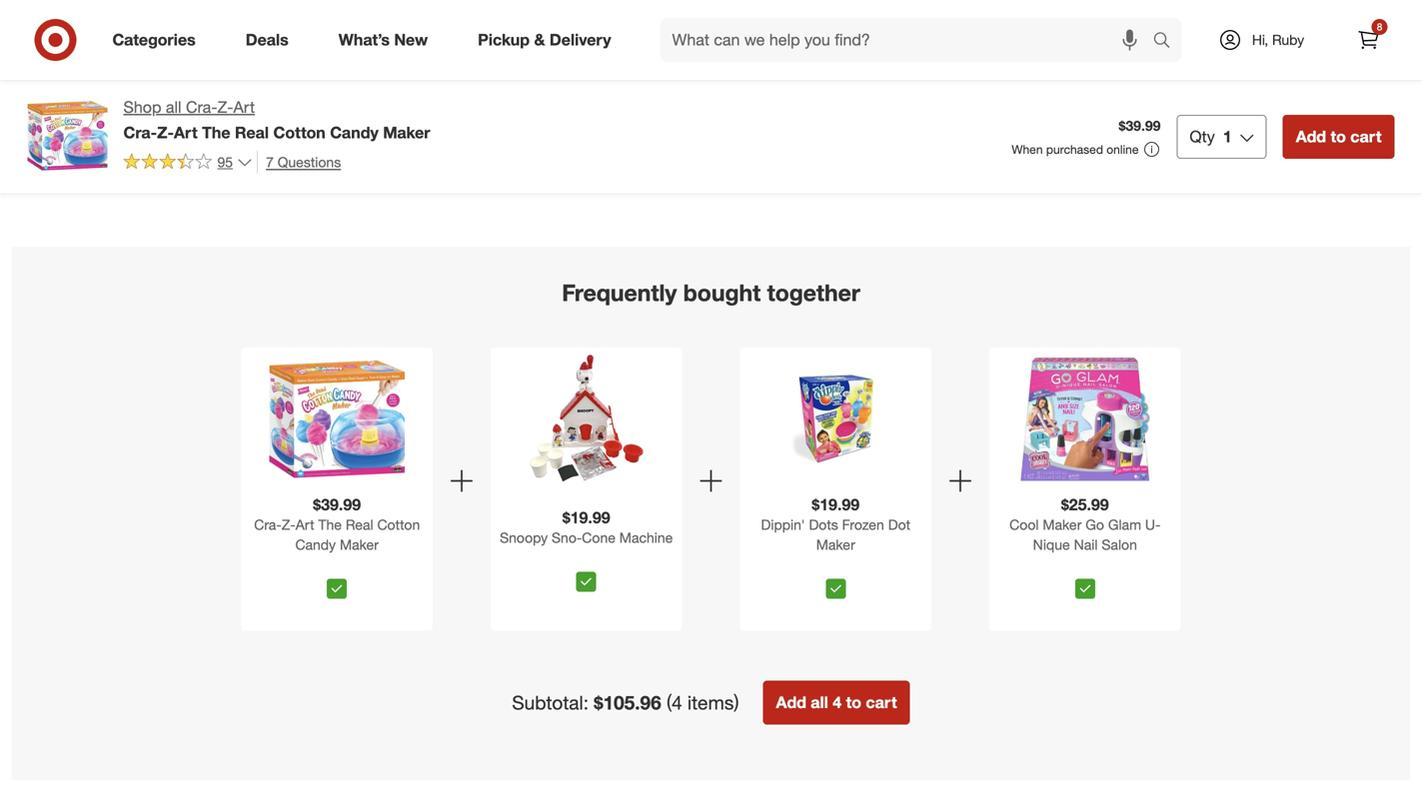 Task type: vqa. For each thing, say whether or not it's contained in the screenshot.
all in the button
yes



Task type: locate. For each thing, give the bounding box(es) containing it.
what's new link
[[322, 18, 453, 62]]

add up 7
[[252, 99, 275, 114]]

1 horizontal spatial $142.99
[[855, 9, 905, 26]]

1 horizontal spatial $39.99
[[1119, 117, 1161, 134]]

0 vertical spatial cra-
[[186, 97, 217, 117]]

cra-z-art the real cotton candy maker image
[[269, 352, 405, 487]]

all inside shop all cra-z-art cra-z-art the real cotton candy maker
[[166, 97, 181, 117]]

add to cart button
[[39, 91, 122, 123], [243, 91, 326, 123], [1263, 91, 1345, 123], [1283, 115, 1395, 159]]

frequently bought together
[[562, 279, 860, 307]]

$39.99 cra-z-art the real cotton candy maker
[[254, 495, 420, 554]]

$208.99 link
[[1059, 0, 1223, 79]]

1 vertical spatial all
[[811, 693, 828, 712]]

0 vertical spatial $39.99
[[1119, 117, 1161, 134]]

2 vertical spatial z-
[[282, 516, 296, 534]]

all right the shop
[[166, 97, 181, 117]]

maker inside $19.99 dippin' dots frozen dot maker
[[816, 536, 855, 554]]

dippin' dots frozen dot maker link
[[744, 515, 927, 571]]

0 vertical spatial art
[[233, 97, 255, 117]]

1 horizontal spatial $19.99
[[651, 9, 693, 26]]

$105.96
[[594, 691, 661, 714]]

cool maker go glam u-nique nail salon image
[[1017, 352, 1153, 487]]

1 horizontal spatial cotton
[[377, 516, 420, 534]]

cart
[[89, 99, 113, 114], [293, 99, 317, 114], [1313, 99, 1336, 114], [1350, 127, 1382, 146], [866, 693, 897, 712]]

$19.99 up the dots
[[812, 495, 860, 515]]

4
[[833, 693, 842, 712]]

$39.99
[[1119, 117, 1161, 134], [313, 495, 361, 515]]

candy inside $39.99 cra-z-art the real cotton candy maker
[[295, 536, 336, 554]]

1 horizontal spatial z-
[[217, 97, 233, 117]]

2 horizontal spatial z-
[[282, 516, 296, 534]]

0 vertical spatial real
[[235, 123, 269, 142]]

dots
[[809, 516, 838, 534]]

1 horizontal spatial the
[[318, 516, 342, 534]]

0 horizontal spatial $142.99 link
[[39, 0, 203, 79]]

z-
[[217, 97, 233, 117], [157, 123, 174, 142], [282, 516, 296, 534]]

0 horizontal spatial cra-
[[123, 123, 157, 142]]

$19.99
[[651, 9, 693, 26], [812, 495, 860, 515], [562, 508, 610, 528]]

&
[[534, 30, 545, 50]]

1 horizontal spatial $142.99 link
[[855, 0, 1019, 79]]

$39.99 up online
[[1119, 117, 1161, 134]]

to inside 'button'
[[846, 693, 861, 712]]

all left 4
[[811, 693, 828, 712]]

what's new
[[339, 30, 428, 50]]

go
[[1086, 516, 1104, 534]]

the inside shop all cra-z-art cra-z-art the real cotton candy maker
[[202, 123, 230, 142]]

(4
[[666, 691, 682, 714]]

maker inside $25.99 cool maker go glam u- nique nail salon
[[1043, 516, 1082, 534]]

2 horizontal spatial $19.99
[[812, 495, 860, 515]]

2 horizontal spatial art
[[296, 516, 314, 534]]

2 vertical spatial cra-
[[254, 516, 282, 534]]

0 horizontal spatial $19.99
[[562, 508, 610, 528]]

shop all cra-z-art cra-z-art the real cotton candy maker
[[123, 97, 430, 142]]

categories
[[112, 30, 196, 50]]

frozen
[[842, 516, 884, 534]]

0 vertical spatial the
[[202, 123, 230, 142]]

all inside 'button'
[[811, 693, 828, 712]]

1 vertical spatial the
[[318, 516, 342, 534]]

maker
[[651, 76, 690, 94], [383, 123, 430, 142], [1043, 516, 1082, 534], [340, 536, 379, 554], [816, 536, 855, 554]]

add
[[48, 99, 71, 114], [252, 99, 275, 114], [1272, 99, 1294, 114], [1296, 127, 1326, 146], [776, 693, 806, 712]]

all for shop
[[166, 97, 181, 117]]

cra- inside $39.99 cra-z-art the real cotton candy maker
[[254, 516, 282, 534]]

the
[[202, 123, 230, 142], [318, 516, 342, 534]]

1 vertical spatial $39.99
[[313, 495, 361, 515]]

1 vertical spatial z-
[[157, 123, 174, 142]]

2 horizontal spatial cra-
[[254, 516, 282, 534]]

real
[[235, 123, 269, 142], [346, 516, 373, 534]]

0 horizontal spatial princess
[[697, 41, 751, 59]]

8 link
[[1347, 18, 1391, 62]]

when purchased online
[[1012, 142, 1139, 157]]

$19.99 inside $19.99 dippin' dots frozen dot maker
[[812, 495, 860, 515]]

0 vertical spatial all
[[166, 97, 181, 117]]

cotton
[[273, 123, 326, 142], [377, 516, 420, 534]]

None checkbox
[[826, 579, 846, 599], [1075, 579, 1095, 599], [826, 579, 846, 599], [1075, 579, 1095, 599]]

all
[[166, 97, 181, 117], [811, 693, 828, 712]]

real inside $39.99 cra-z-art the real cotton candy maker
[[346, 516, 373, 534]]

add right 1
[[1296, 127, 1326, 146]]

$142.99
[[39, 9, 89, 26], [855, 9, 905, 26]]

add down hi, ruby
[[1272, 99, 1294, 114]]

0 horizontal spatial $142.99
[[39, 9, 89, 26]]

z- inside $39.99 cra-z-art the real cotton candy maker
[[282, 516, 296, 534]]

maker inside "disney princess princess style collection espresso maker"
[[651, 76, 690, 94]]

cra-
[[186, 97, 217, 117], [123, 123, 157, 142], [254, 516, 282, 534]]

$19.99 for $19.99
[[651, 9, 693, 26]]

0 horizontal spatial cotton
[[273, 123, 326, 142]]

$25.99
[[1061, 495, 1109, 515]]

what's
[[339, 30, 390, 50]]

salon
[[1102, 536, 1137, 554]]

0 horizontal spatial $39.99
[[313, 495, 361, 515]]

add to cart
[[48, 99, 113, 114], [252, 99, 317, 114], [1272, 99, 1336, 114], [1296, 127, 1382, 146]]

frequently
[[562, 279, 677, 307]]

art inside $39.99 cra-z-art the real cotton candy maker
[[296, 516, 314, 534]]

candy
[[330, 123, 379, 142], [295, 536, 336, 554]]

None checkbox
[[576, 572, 596, 592], [327, 579, 347, 599], [576, 572, 596, 592], [327, 579, 347, 599]]

hi, ruby
[[1252, 31, 1304, 48]]

0 horizontal spatial real
[[235, 123, 269, 142]]

7 questions link
[[257, 151, 341, 174]]

1 horizontal spatial princess
[[755, 41, 808, 59]]

0 horizontal spatial the
[[202, 123, 230, 142]]

add all 4 to cart
[[776, 693, 897, 712]]

1 horizontal spatial real
[[346, 516, 373, 534]]

1 horizontal spatial all
[[811, 693, 828, 712]]

7
[[266, 153, 274, 171]]

0 vertical spatial candy
[[330, 123, 379, 142]]

u-
[[1145, 516, 1161, 534]]

1 vertical spatial cra-
[[123, 123, 157, 142]]

to
[[75, 99, 86, 114], [278, 99, 290, 114], [1298, 99, 1309, 114], [1331, 127, 1346, 146], [846, 693, 861, 712]]

$142.99 link
[[39, 0, 203, 79], [855, 0, 1019, 79]]

princess
[[697, 41, 751, 59], [755, 41, 808, 59]]

1 princess from the left
[[697, 41, 751, 59]]

$39.99 inside $39.99 cra-z-art the real cotton candy maker
[[313, 495, 361, 515]]

$39.99 for $39.99 cra-z-art the real cotton candy maker
[[313, 495, 361, 515]]

$19.99 dippin' dots frozen dot maker
[[761, 495, 910, 554]]

dot
[[888, 516, 910, 534]]

$19.99 inside $19.99 snoopy sno-cone machine
[[562, 508, 610, 528]]

add left 4
[[776, 693, 806, 712]]

cotton inside shop all cra-z-art cra-z-art the real cotton candy maker
[[273, 123, 326, 142]]

1 vertical spatial candy
[[295, 536, 336, 554]]

$19.99 for $19.99 dippin' dots frozen dot maker
[[812, 495, 860, 515]]

when
[[1012, 142, 1043, 157]]

2 vertical spatial art
[[296, 516, 314, 534]]

delivery
[[550, 30, 611, 50]]

$39.99 up cra-z-art the real cotton candy maker link
[[313, 495, 361, 515]]

8
[[1377, 20, 1382, 33]]

1 $142.99 from the left
[[39, 9, 89, 26]]

1 vertical spatial art
[[174, 123, 198, 142]]

pickup
[[478, 30, 530, 50]]

qty 1
[[1190, 127, 1232, 146]]

1 vertical spatial cotton
[[377, 516, 420, 534]]

questions
[[278, 153, 341, 171]]

princess right the disney
[[697, 41, 751, 59]]

$19.99 up the disney
[[651, 9, 693, 26]]

art
[[233, 97, 255, 117], [174, 123, 198, 142], [296, 516, 314, 534]]

deals link
[[229, 18, 314, 62]]

maker inside $39.99 cra-z-art the real cotton candy maker
[[340, 536, 379, 554]]

1 vertical spatial real
[[346, 516, 373, 534]]

$25.99 cool maker go glam u- nique nail salon
[[1009, 495, 1161, 554]]

0 horizontal spatial all
[[166, 97, 181, 117]]

princess right "collection"
[[755, 41, 808, 59]]

0 vertical spatial cotton
[[273, 123, 326, 142]]

qty
[[1190, 127, 1215, 146]]

$39.99 for $39.99
[[1119, 117, 1161, 134]]

cart inside 'button'
[[866, 693, 897, 712]]

$19.99 up "cone"
[[562, 508, 610, 528]]

What can we help you find? suggestions appear below search field
[[660, 18, 1158, 62]]

0 vertical spatial z-
[[217, 97, 233, 117]]



Task type: describe. For each thing, give the bounding box(es) containing it.
cotton inside $39.99 cra-z-art the real cotton candy maker
[[377, 516, 420, 534]]

categories link
[[95, 18, 221, 62]]

95
[[217, 153, 233, 171]]

1 horizontal spatial cra-
[[186, 97, 217, 117]]

sno-
[[552, 529, 582, 547]]

new
[[394, 30, 428, 50]]

cool maker go glam u- nique nail salon link
[[993, 515, 1177, 571]]

shop
[[123, 97, 161, 117]]

$19.99 snoopy sno-cone machine
[[500, 508, 673, 547]]

95 link
[[123, 151, 253, 175]]

cra-z-art the real cotton candy maker link
[[245, 515, 429, 571]]

reg
[[243, 26, 261, 41]]

all for add
[[811, 693, 828, 712]]

nique
[[1033, 536, 1070, 554]]

0 horizontal spatial art
[[174, 123, 198, 142]]

add inside 'button'
[[776, 693, 806, 712]]

pickup & delivery link
[[461, 18, 636, 62]]

reg $279.99
[[243, 26, 307, 41]]

disney
[[651, 41, 693, 59]]

1 $142.99 link from the left
[[39, 0, 203, 79]]

snoopy sno-cone machine image
[[519, 352, 654, 487]]

cone
[[582, 529, 616, 547]]

disney princess princess style collection espresso maker
[[651, 41, 811, 94]]

dippin'
[[761, 516, 805, 534]]

items)
[[687, 691, 739, 714]]

0 horizontal spatial z-
[[157, 123, 174, 142]]

$279.99
[[264, 26, 307, 41]]

dippin' dots frozen dot maker image
[[768, 352, 903, 487]]

maker inside shop all cra-z-art cra-z-art the real cotton candy maker
[[383, 123, 430, 142]]

together
[[767, 279, 860, 307]]

nail
[[1074, 536, 1098, 554]]

collection
[[686, 59, 749, 76]]

bought
[[683, 279, 761, 307]]

search
[[1144, 32, 1192, 52]]

the inside $39.99 cra-z-art the real cotton candy maker
[[318, 516, 342, 534]]

candy inside shop all cra-z-art cra-z-art the real cotton candy maker
[[330, 123, 379, 142]]

2 princess from the left
[[755, 41, 808, 59]]

real inside shop all cra-z-art cra-z-art the real cotton candy maker
[[235, 123, 269, 142]]

7 questions
[[266, 153, 341, 171]]

snoopy
[[500, 529, 548, 547]]

$208.99
[[1059, 9, 1108, 26]]

2 $142.99 from the left
[[855, 9, 905, 26]]

pickup & delivery
[[478, 30, 611, 50]]

1 horizontal spatial art
[[233, 97, 255, 117]]

hi,
[[1252, 31, 1268, 48]]

$19.99 for $19.99 snoopy sno-cone machine
[[562, 508, 610, 528]]

cool
[[1009, 516, 1039, 534]]

subtotal: $105.96 (4 items)
[[512, 691, 739, 714]]

style
[[651, 59, 682, 76]]

add all 4 to cart button
[[763, 681, 910, 725]]

snoopy sno-cone machine link
[[495, 528, 678, 564]]

image of cra-z-art the real cotton candy maker image
[[27, 96, 107, 176]]

subtotal:
[[512, 691, 589, 714]]

espresso
[[753, 59, 811, 76]]

2 $142.99 link from the left
[[855, 0, 1019, 79]]

purchased
[[1046, 142, 1103, 157]]

online
[[1107, 142, 1139, 157]]

search button
[[1144, 18, 1192, 66]]

ruby
[[1272, 31, 1304, 48]]

glam
[[1108, 516, 1141, 534]]

deals
[[246, 30, 289, 50]]

1
[[1223, 127, 1232, 146]]

add left the shop
[[48, 99, 71, 114]]

machine
[[619, 529, 673, 547]]



